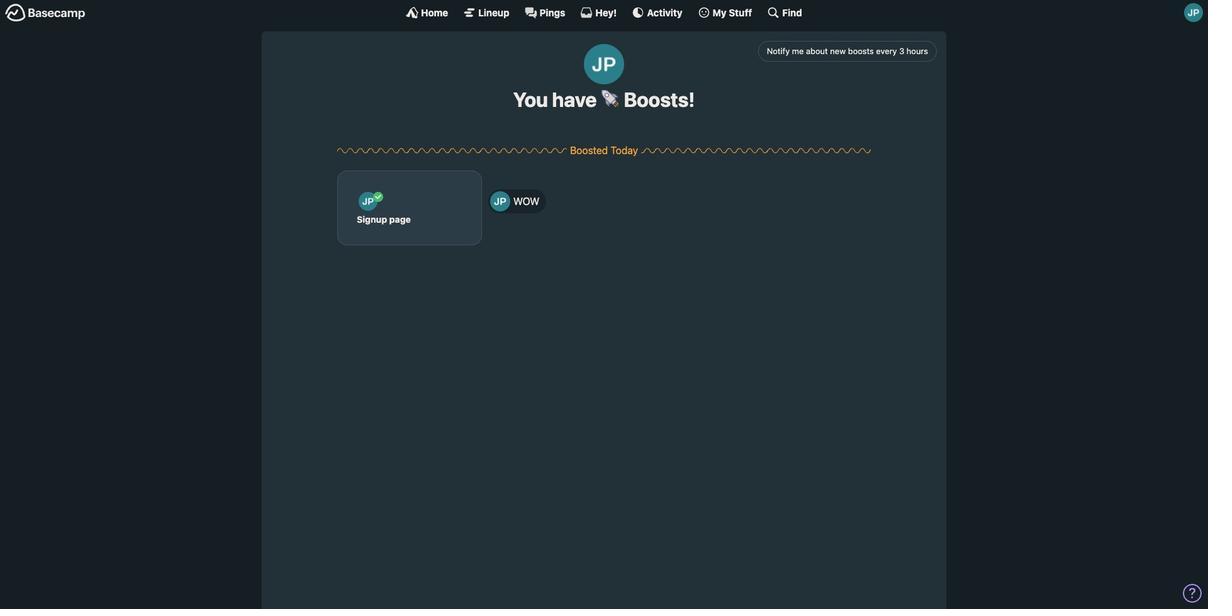 Task type: describe. For each thing, give the bounding box(es) containing it.
page
[[389, 214, 411, 225]]

switch accounts image
[[5, 3, 86, 23]]

new
[[830, 46, 846, 56]]

home link
[[406, 6, 448, 19]]

lineup link
[[463, 6, 510, 19]]

my stuff button
[[698, 6, 752, 19]]

notify
[[767, 46, 790, 56]]

james p. boosted the to-do with 'wow' element
[[488, 190, 547, 214]]

boosted
[[570, 145, 608, 156]]

boosts
[[848, 46, 874, 56]]

wow
[[514, 196, 540, 207]]

have
[[552, 87, 597, 111]]

activity link
[[632, 6, 683, 19]]

0 vertical spatial james peterson image
[[1184, 3, 1203, 22]]

you have
[[513, 87, 601, 111]]

find
[[783, 7, 802, 18]]

notify me about new boosts every 3 hours button
[[758, 41, 937, 61]]

3
[[899, 46, 905, 56]]

you
[[513, 87, 548, 111]]

home
[[421, 7, 448, 18]]

pings
[[540, 7, 565, 18]]



Task type: locate. For each thing, give the bounding box(es) containing it.
notify me about new boosts every 3 hours
[[767, 46, 928, 56]]

1 vertical spatial james peterson image
[[584, 44, 624, 84]]

0 horizontal spatial james peterson image
[[490, 192, 510, 212]]

2 vertical spatial james peterson image
[[490, 192, 510, 212]]

2 horizontal spatial james peterson image
[[1184, 3, 1203, 22]]

me
[[792, 46, 804, 56]]

stuff
[[729, 7, 752, 18]]

boosts!
[[620, 87, 695, 111]]

james peterson image for you have
[[584, 44, 624, 84]]

hey! button
[[581, 6, 617, 19]]

main element
[[0, 0, 1208, 25]]

pings button
[[525, 6, 565, 19]]

signup page link
[[337, 171, 488, 245]]

james peterson image for wow
[[490, 192, 510, 212]]

activity
[[647, 7, 683, 18]]

find button
[[767, 6, 802, 19]]

signup
[[357, 214, 387, 225]]

hours
[[907, 46, 928, 56]]

james peterson image
[[1184, 3, 1203, 22], [584, 44, 624, 84], [490, 192, 510, 212]]

hey!
[[596, 7, 617, 18]]

lineup
[[478, 7, 510, 18]]

boosted today
[[570, 145, 638, 156]]

my stuff
[[713, 7, 752, 18]]

every
[[876, 46, 897, 56]]

signup page
[[357, 214, 411, 225]]

about
[[806, 46, 828, 56]]

my
[[713, 7, 727, 18]]

today element
[[611, 145, 638, 156]]

james peterson image inside james p. boosted the to-do with 'wow' element
[[490, 192, 510, 212]]

james peterson image
[[359, 192, 378, 211]]

1 horizontal spatial james peterson image
[[584, 44, 624, 84]]

for boosts report image
[[373, 192, 383, 202]]

today
[[611, 145, 638, 156]]



Task type: vqa. For each thing, say whether or not it's contained in the screenshot.
about on the right top of page
yes



